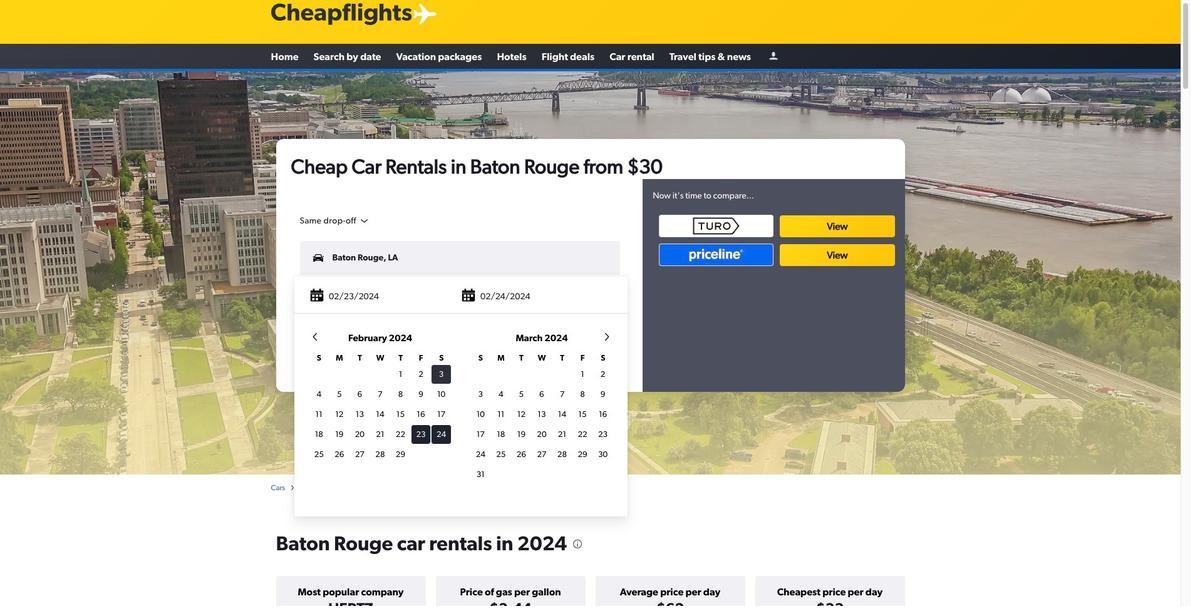 Task type: vqa. For each thing, say whether or not it's contained in the screenshot.
hotwire image
no



Task type: locate. For each thing, give the bounding box(es) containing it.
autoeurope image
[[798, 246, 861, 256]]

None text field
[[300, 279, 623, 316]]

baton rouge image
[[0, 71, 1181, 475]]

None text field
[[300, 241, 620, 275], [300, 282, 620, 316], [300, 241, 620, 275], [300, 282, 620, 316]]

expedia image
[[687, 244, 750, 258]]



Task type: describe. For each thing, give the bounding box(es) containing it.
end date calendar input use left and right arrow keys to change day. use up and down arrow keys to change week. tab
[[300, 331, 623, 510]]

turo image
[[659, 215, 774, 237]]

Car drop-off location Same drop-off field
[[300, 216, 370, 227]]

priceline image
[[659, 244, 774, 266]]



